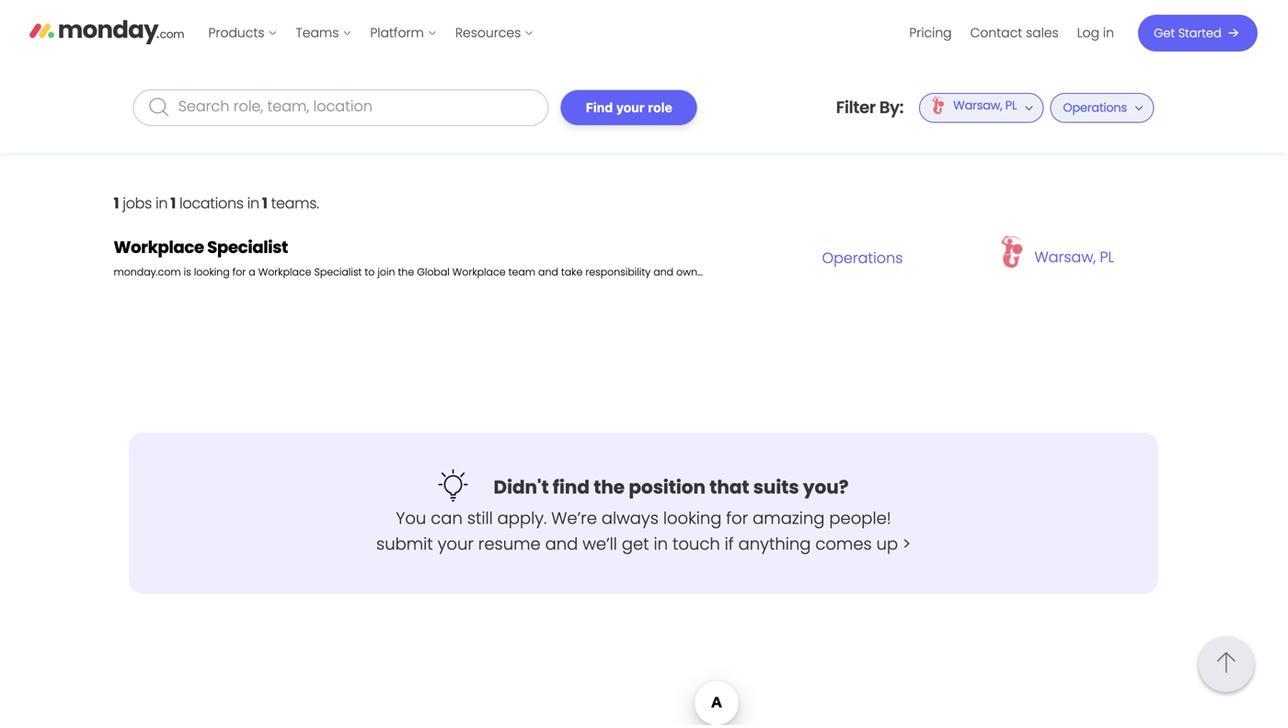 Task type: locate. For each thing, give the bounding box(es) containing it.
1 horizontal spatial specialist
[[314, 265, 362, 279]]

started
[[1178, 25, 1222, 41]]

operations
[[1063, 99, 1127, 116], [822, 248, 903, 268]]

1 vertical spatial your
[[438, 532, 474, 556]]

monday.com
[[114, 265, 181, 279]]

0 vertical spatial operations
[[1063, 99, 1127, 116]]

we're
[[551, 507, 597, 530]]

main element
[[199, 0, 1258, 66]]

the up always
[[594, 474, 625, 500]]

1 horizontal spatial pl
[[1100, 246, 1115, 267]]

0 horizontal spatial 1
[[114, 193, 119, 213]]

in right get
[[654, 532, 668, 556]]

comes
[[816, 532, 872, 556]]

pl
[[1005, 97, 1017, 114], [1100, 246, 1115, 267]]

still
[[467, 507, 493, 530]]

resources link
[[446, 18, 543, 48]]

0 horizontal spatial specialist
[[207, 236, 288, 259]]

operations button
[[1050, 0, 1154, 226]]

1 horizontal spatial warsaw, pl
[[1035, 246, 1115, 267]]

for up if
[[726, 507, 748, 530]]

1 vertical spatial pl
[[1100, 246, 1115, 267]]

in left teams.
[[247, 193, 259, 213]]

1 horizontal spatial workplace
[[258, 265, 311, 279]]

1 horizontal spatial 1
[[170, 193, 176, 213]]

1 vertical spatial warsaw, pl
[[1035, 246, 1115, 267]]

1
[[114, 193, 119, 213], [170, 193, 176, 213], [262, 193, 267, 213]]

we'll
[[583, 532, 617, 556]]

workplace
[[114, 236, 204, 259], [258, 265, 311, 279], [452, 265, 506, 279]]

1 vertical spatial the
[[594, 474, 625, 500]]

looking right is
[[194, 265, 230, 279]]

for left a
[[232, 265, 246, 279]]

0 horizontal spatial warsaw, pl
[[953, 97, 1017, 114]]

resume
[[478, 532, 541, 556]]

touch
[[673, 532, 720, 556]]

and
[[538, 265, 558, 279], [654, 265, 674, 279], [811, 265, 831, 279], [545, 532, 578, 556]]

1 horizontal spatial looking
[[663, 507, 722, 530]]

get started
[[1154, 25, 1222, 41]]

1 1 from the left
[[114, 193, 119, 213]]

operations inside popup button
[[1063, 99, 1127, 116]]

platform link
[[361, 18, 446, 48]]

your left role
[[616, 100, 645, 115]]

for right the ownership on the top right
[[731, 265, 744, 279]]

specialist left to at the left
[[314, 265, 362, 279]]

can
[[431, 507, 463, 530]]

contact sales button
[[961, 18, 1068, 48]]

specialist up a
[[207, 236, 288, 259]]

sales
[[1026, 24, 1059, 42]]

0 horizontal spatial pl
[[1005, 97, 1017, 114]]

1 list from the left
[[199, 0, 543, 66]]

1 vertical spatial looking
[[663, 507, 722, 530]]

your
[[616, 100, 645, 115], [438, 532, 474, 556]]

filter
[[836, 96, 876, 119]]

0 horizontal spatial warsaw,
[[953, 97, 1002, 114]]

filter by:
[[836, 96, 904, 119]]

0 horizontal spatial the
[[398, 265, 414, 279]]

role
[[648, 100, 672, 115]]

for inside the you can still apply. we're always looking for amazing people! submit your resume and we'll get in touch if anything comes up >
[[726, 507, 748, 530]]

for
[[232, 265, 246, 279], [731, 265, 744, 279], [726, 507, 748, 530]]

1 horizontal spatial warsaw,
[[1035, 246, 1096, 267]]

0 vertical spatial looking
[[194, 265, 230, 279]]

1 right jobs
[[170, 193, 176, 213]]

1 horizontal spatial the
[[594, 474, 625, 500]]

join
[[378, 265, 395, 279]]

log in link
[[1068, 18, 1123, 48]]

maintaining
[[747, 265, 808, 279]]

apply.
[[497, 507, 547, 530]]

looking
[[194, 265, 230, 279], [663, 507, 722, 530]]

find
[[553, 474, 590, 500]]

to
[[365, 265, 375, 279]]

1 horizontal spatial your
[[616, 100, 645, 115]]

0 horizontal spatial list
[[199, 0, 543, 66]]

0 horizontal spatial your
[[438, 532, 474, 556]]

resources
[[455, 24, 521, 42]]

warsaw, pl
[[953, 97, 1017, 114], [1035, 246, 1115, 267]]

list
[[199, 0, 543, 66], [900, 0, 1123, 66]]

1 left jobs
[[114, 193, 119, 213]]

0 vertical spatial the
[[398, 265, 414, 279]]

0 vertical spatial specialist
[[207, 236, 288, 259]]

your down can
[[438, 532, 474, 556]]

and inside the you can still apply. we're always looking for amazing people! submit your resume and we'll get in touch if anything comes up >
[[545, 532, 578, 556]]

workplace left team in the top left of the page
[[452, 265, 506, 279]]

1 horizontal spatial list
[[900, 0, 1123, 66]]

0 horizontal spatial looking
[[194, 265, 230, 279]]

the right the join
[[398, 265, 414, 279]]

find
[[586, 100, 613, 115]]

and left the ownership on the top right
[[654, 265, 674, 279]]

teams
[[296, 24, 339, 42]]

2 horizontal spatial 1
[[262, 193, 267, 213]]

0 vertical spatial warsaw, pl
[[953, 97, 1017, 114]]

0 vertical spatial your
[[616, 100, 645, 115]]

0 horizontal spatial operations
[[822, 248, 903, 268]]

operations right maintaining
[[822, 248, 903, 268]]

warsaw,
[[953, 97, 1002, 114], [1035, 246, 1096, 267]]

workplace right a
[[258, 265, 311, 279]]

2 list from the left
[[900, 0, 1123, 66]]

1 horizontal spatial operations
[[1063, 99, 1127, 116]]

the
[[398, 265, 414, 279], [594, 474, 625, 500]]

amazing
[[753, 507, 825, 530]]

in right jobs
[[156, 193, 168, 213]]

specialist
[[207, 236, 288, 259], [314, 265, 362, 279]]

2 horizontal spatial workplace
[[452, 265, 506, 279]]

0 vertical spatial warsaw,
[[953, 97, 1002, 114]]

operations down 'log in' link
[[1063, 99, 1127, 116]]

suits
[[753, 474, 799, 500]]

list containing pricing
[[900, 0, 1123, 66]]

in right log
[[1103, 24, 1114, 42]]

and down "we're"
[[545, 532, 578, 556]]

find your role
[[586, 100, 672, 115]]

looking up touch
[[663, 507, 722, 530]]

0 vertical spatial pl
[[1005, 97, 1017, 114]]

people!
[[829, 507, 891, 530]]

log in
[[1077, 24, 1114, 42]]

your inside the you can still apply. we're always looking for amazing people! submit your resume and we'll get in touch if anything comes up >
[[438, 532, 474, 556]]

ownership
[[676, 265, 728, 279]]

1 left teams.
[[262, 193, 267, 213]]

is
[[184, 265, 191, 279]]

workplace up monday.com
[[114, 236, 204, 259]]

find your role button
[[560, 89, 698, 126]]

in
[[1103, 24, 1114, 42], [156, 193, 168, 213], [247, 193, 259, 213], [654, 532, 668, 556]]

log
[[1077, 24, 1100, 42]]



Task type: describe. For each thing, give the bounding box(es) containing it.
anything
[[738, 532, 811, 556]]

0 horizontal spatial workplace
[[114, 236, 204, 259]]

team
[[508, 265, 536, 279]]

your inside button
[[616, 100, 645, 115]]

pricing link
[[900, 18, 961, 48]]

1 vertical spatial warsaw,
[[1035, 246, 1096, 267]]

didn't find the position that suits you?
[[494, 474, 849, 500]]

managing
[[833, 265, 886, 279]]

contact
[[970, 24, 1023, 42]]

you?
[[803, 474, 849, 500]]

you can still apply. we're always looking for amazing people! submit your resume and we'll get in touch if anything comes up >
[[376, 507, 911, 556]]

always
[[602, 507, 659, 530]]

get
[[622, 532, 649, 556]]

Search role, team, location search field
[[133, 89, 549, 126]]

warsaw, pl inside warsaw, pl popup button
[[953, 97, 1017, 114]]

didn't
[[494, 474, 549, 500]]

pricing
[[909, 24, 952, 42]]

by:
[[879, 96, 904, 119]]

jobs
[[123, 193, 152, 213]]

2 1 from the left
[[170, 193, 176, 213]]

3 1 from the left
[[262, 193, 267, 213]]

if
[[725, 532, 734, 556]]

responsibility
[[585, 265, 651, 279]]

global
[[417, 265, 450, 279]]

and left 'take'
[[538, 265, 558, 279]]

looking inside workplace specialist monday.com is looking for a workplace specialist to join the global workplace team and take responsibility and ownership for maintaining and managing
[[194, 265, 230, 279]]

1 vertical spatial operations
[[822, 248, 903, 268]]

pl inside popup button
[[1005, 97, 1017, 114]]

submit
[[376, 532, 433, 556]]

looking inside the you can still apply. we're always looking for amazing people! submit your resume and we'll get in touch if anything comes up >
[[663, 507, 722, 530]]

1 vertical spatial specialist
[[314, 265, 362, 279]]

and left managing
[[811, 265, 831, 279]]

locations
[[179, 193, 243, 213]]

filter by: group
[[836, 0, 1154, 226]]

teams.
[[271, 193, 319, 213]]

take
[[561, 265, 583, 279]]

warsaw, inside warsaw, pl popup button
[[953, 97, 1002, 114]]

products
[[208, 24, 265, 42]]

teams link
[[287, 18, 361, 48]]

list containing products
[[199, 0, 543, 66]]

get
[[1154, 25, 1175, 41]]

a
[[249, 265, 256, 279]]

that
[[710, 474, 749, 500]]

warsaw, pl button
[[919, 0, 1044, 226]]

position
[[629, 474, 706, 500]]

monday.com logo image
[[29, 12, 184, 51]]

the inside workplace specialist monday.com is looking for a workplace specialist to join the global workplace team and take responsibility and ownership for maintaining and managing
[[398, 265, 414, 279]]

get started button
[[1138, 15, 1258, 52]]

up
[[877, 532, 898, 556]]

1 jobs in 1 locations in 1 teams.
[[114, 193, 319, 213]]

>
[[903, 532, 911, 556]]

in inside the you can still apply. we're always looking for amazing people! submit your resume and we'll get in touch if anything comes up >
[[654, 532, 668, 556]]

workplace specialist monday.com is looking for a workplace specialist to join the global workplace team and take responsibility and ownership for maintaining and managing
[[114, 236, 886, 279]]

you
[[396, 507, 426, 530]]

platform
[[370, 24, 424, 42]]

products link
[[199, 18, 287, 48]]

contact sales
[[970, 24, 1059, 42]]



Task type: vqa. For each thing, say whether or not it's contained in the screenshot.
contact sales Link
no



